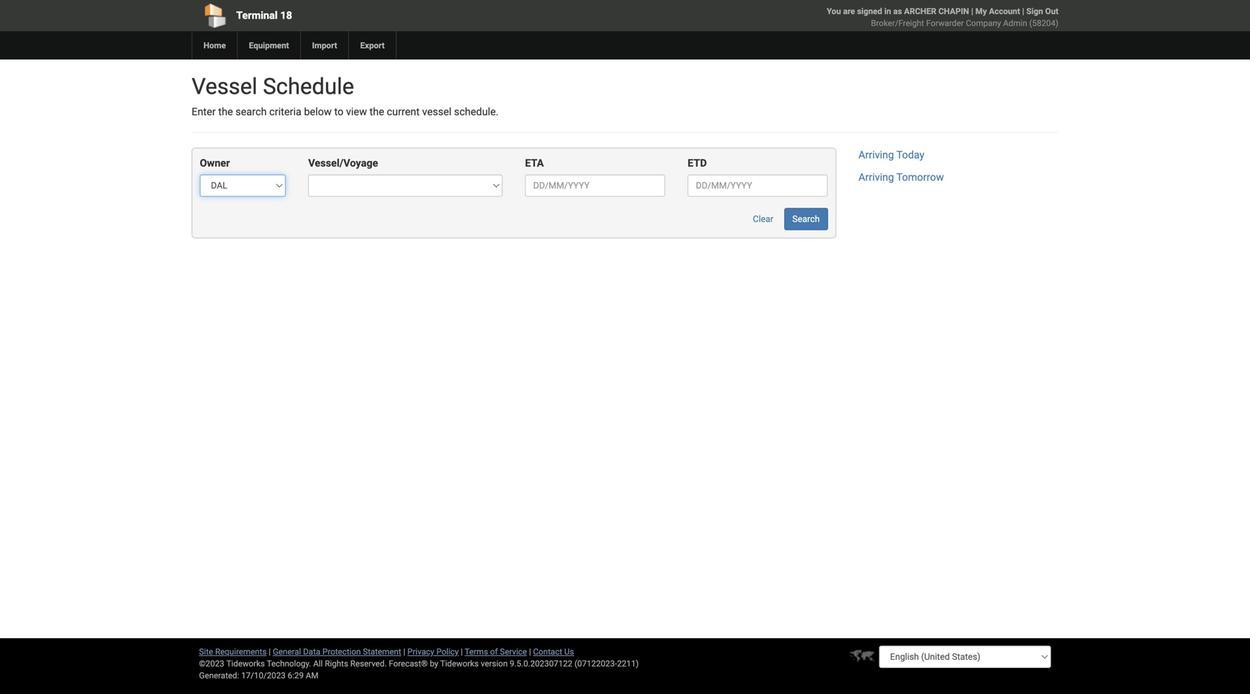 Task type: describe. For each thing, give the bounding box(es) containing it.
terminal 18
[[236, 9, 292, 22]]

clear
[[753, 214, 774, 224]]

arriving tomorrow link
[[859, 171, 945, 183]]

data
[[303, 647, 321, 657]]

forecast®
[[389, 659, 428, 669]]

archer
[[905, 6, 937, 16]]

service
[[500, 647, 527, 657]]

policy
[[437, 647, 459, 657]]

privacy
[[408, 647, 435, 657]]

vessel schedule enter the search criteria below to view the current vessel schedule.
[[192, 73, 499, 118]]

search
[[236, 106, 267, 118]]

home link
[[192, 31, 237, 60]]

vessel/voyage
[[308, 157, 378, 169]]

requirements
[[215, 647, 267, 657]]

you are signed in as archer chapin | my account | sign out broker/freight forwarder company admin (58204)
[[827, 6, 1059, 28]]

protection
[[323, 647, 361, 657]]

account
[[990, 6, 1021, 16]]

| up tideworks
[[461, 647, 463, 657]]

general
[[273, 647, 301, 657]]

current
[[387, 106, 420, 118]]

site requirements link
[[199, 647, 267, 657]]

(58204)
[[1030, 18, 1059, 28]]

forwarder
[[927, 18, 965, 28]]

terms of service link
[[465, 647, 527, 657]]

admin
[[1004, 18, 1028, 28]]

sign out link
[[1027, 6, 1059, 16]]

search button
[[785, 208, 829, 230]]

eta
[[525, 157, 544, 169]]

import link
[[300, 31, 349, 60]]

to
[[334, 106, 344, 118]]

rights
[[325, 659, 348, 669]]

©2023 tideworks
[[199, 659, 265, 669]]

home
[[204, 41, 226, 50]]

as
[[894, 6, 903, 16]]

arriving for arriving tomorrow
[[859, 171, 895, 183]]

signed
[[858, 6, 883, 16]]

ETA text field
[[525, 175, 666, 197]]

ETD text field
[[688, 175, 829, 197]]

generated:
[[199, 671, 239, 681]]

site requirements | general data protection statement | privacy policy | terms of service | contact us ©2023 tideworks technology. all rights reserved. forecast® by tideworks version 9.5.0.202307122 (07122023-2211) generated: 17/10/2023 6:29 am
[[199, 647, 639, 681]]

search
[[793, 214, 820, 224]]

below
[[304, 106, 332, 118]]

17/10/2023
[[241, 671, 286, 681]]

owner
[[200, 157, 230, 169]]

terminal 18 link
[[192, 0, 540, 31]]

view
[[346, 106, 367, 118]]

vessel
[[192, 73, 258, 100]]

us
[[565, 647, 574, 657]]

etd
[[688, 157, 707, 169]]

| left general
[[269, 647, 271, 657]]

tideworks
[[441, 659, 479, 669]]

my
[[976, 6, 988, 16]]

in
[[885, 6, 892, 16]]

| left sign
[[1023, 6, 1025, 16]]

general data protection statement link
[[273, 647, 402, 657]]

vessel
[[422, 106, 452, 118]]

arriving tomorrow
[[859, 171, 945, 183]]

| left my in the right top of the page
[[972, 6, 974, 16]]



Task type: locate. For each thing, give the bounding box(es) containing it.
contact us link
[[534, 647, 574, 657]]

the right enter
[[218, 106, 233, 118]]

equipment link
[[237, 31, 300, 60]]

2 arriving from the top
[[859, 171, 895, 183]]

are
[[844, 6, 856, 16]]

terminal
[[236, 9, 278, 22]]

of
[[491, 647, 498, 657]]

arriving today
[[859, 149, 925, 161]]

2 the from the left
[[370, 106, 385, 118]]

0 vertical spatial arriving
[[859, 149, 895, 161]]

arriving today link
[[859, 149, 925, 161]]

| up 9.5.0.202307122
[[529, 647, 531, 657]]

the
[[218, 106, 233, 118], [370, 106, 385, 118]]

sign
[[1027, 6, 1044, 16]]

my account link
[[976, 6, 1021, 16]]

out
[[1046, 6, 1059, 16]]

tomorrow
[[897, 171, 945, 183]]

|
[[972, 6, 974, 16], [1023, 6, 1025, 16], [269, 647, 271, 657], [404, 647, 406, 657], [461, 647, 463, 657], [529, 647, 531, 657]]

version
[[481, 659, 508, 669]]

am
[[306, 671, 319, 681]]

the right the view on the top left of page
[[370, 106, 385, 118]]

equipment
[[249, 41, 289, 50]]

clear button
[[745, 208, 782, 230]]

chapin
[[939, 6, 970, 16]]

schedule
[[263, 73, 354, 100]]

schedule.
[[454, 106, 499, 118]]

statement
[[363, 647, 402, 657]]

arriving
[[859, 149, 895, 161], [859, 171, 895, 183]]

1 the from the left
[[218, 106, 233, 118]]

import
[[312, 41, 337, 50]]

arriving up the arriving tomorrow link
[[859, 149, 895, 161]]

today
[[897, 149, 925, 161]]

broker/freight
[[872, 18, 925, 28]]

1 horizontal spatial the
[[370, 106, 385, 118]]

technology.
[[267, 659, 311, 669]]

9.5.0.202307122
[[510, 659, 573, 669]]

reserved.
[[351, 659, 387, 669]]

privacy policy link
[[408, 647, 459, 657]]

1 arriving from the top
[[859, 149, 895, 161]]

criteria
[[269, 106, 302, 118]]

contact
[[534, 647, 563, 657]]

arriving down arriving today
[[859, 171, 895, 183]]

company
[[967, 18, 1002, 28]]

18
[[280, 9, 292, 22]]

0 horizontal spatial the
[[218, 106, 233, 118]]

arriving for arriving today
[[859, 149, 895, 161]]

you
[[827, 6, 842, 16]]

1 vertical spatial arriving
[[859, 171, 895, 183]]

by
[[430, 659, 439, 669]]

export link
[[349, 31, 396, 60]]

6:29
[[288, 671, 304, 681]]

site
[[199, 647, 213, 657]]

2211)
[[618, 659, 639, 669]]

all
[[313, 659, 323, 669]]

| up forecast®
[[404, 647, 406, 657]]

(07122023-
[[575, 659, 618, 669]]

terms
[[465, 647, 488, 657]]

enter
[[192, 106, 216, 118]]

export
[[360, 41, 385, 50]]



Task type: vqa. For each thing, say whether or not it's contained in the screenshot.
Us
yes



